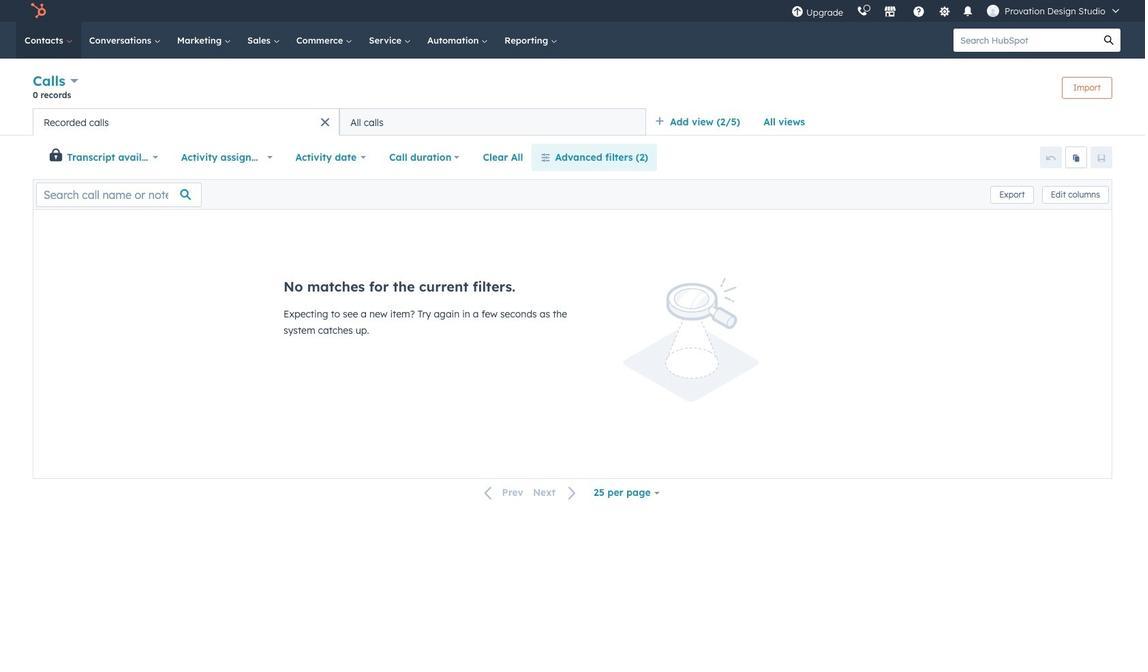 Task type: describe. For each thing, give the bounding box(es) containing it.
james peterson image
[[988, 5, 1000, 17]]

Search HubSpot search field
[[954, 29, 1098, 52]]

Search call name or notes search field
[[36, 182, 202, 207]]

marketplaces image
[[885, 6, 897, 18]]

pagination navigation
[[476, 484, 585, 503]]



Task type: locate. For each thing, give the bounding box(es) containing it.
menu
[[785, 0, 1129, 22]]

banner
[[33, 71, 1113, 108]]



Task type: vqa. For each thing, say whether or not it's contained in the screenshot.
Emails inside the Save time writing emails and taking notes
no



